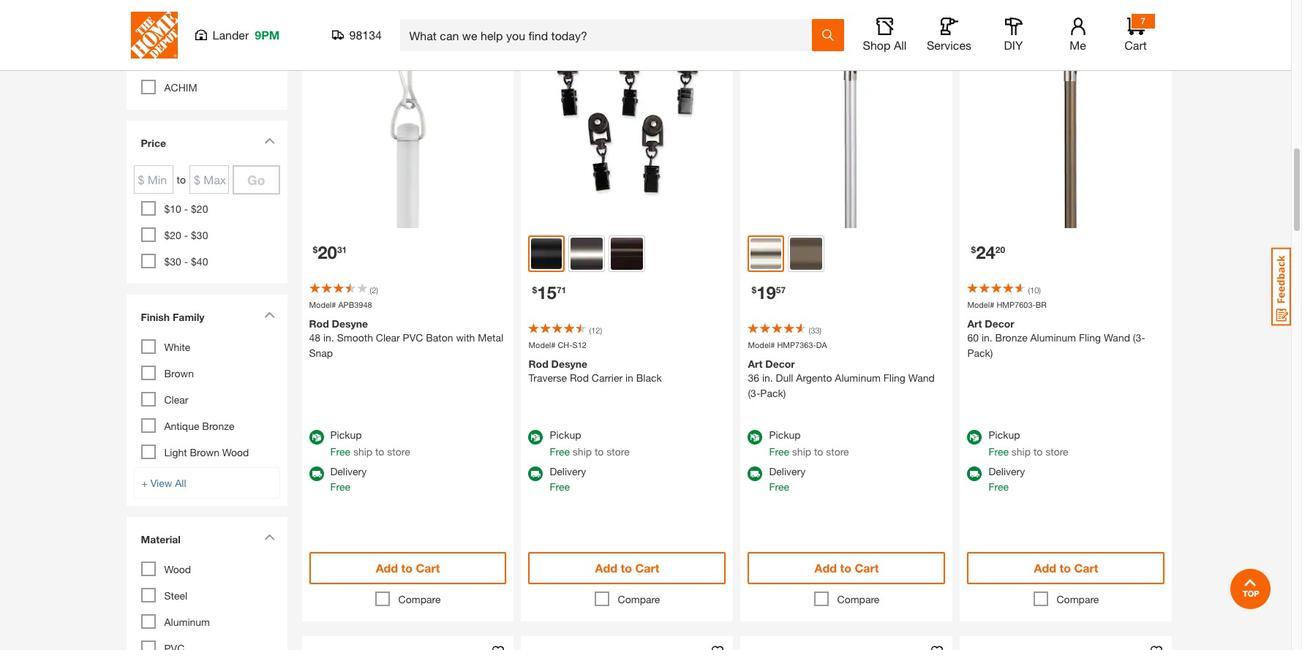 Task type: locate. For each thing, give the bounding box(es) containing it.
1 vertical spatial $30
[[164, 255, 181, 268]]

$ left 57 at the top right of page
[[752, 285, 757, 296]]

- for $10
[[184, 203, 188, 215]]

decor inside the "art decor 36 in. dull argento aluminum fling wand (3-pack)"
[[766, 358, 795, 371]]

compare up 28 in. lockseam curtain rod extension image
[[1057, 594, 1100, 606]]

2 delivery free from the left
[[550, 466, 586, 494]]

ship for available for pickup icon for 19
[[793, 446, 812, 459]]

compare up 48 in. fluted clear pvc baton with metal snap image
[[618, 594, 660, 606]]

0 vertical spatial rod
[[309, 318, 329, 330]]

0 horizontal spatial aluminum
[[164, 616, 210, 629]]

aluminum right argento
[[835, 372, 881, 385]]

desyne inside the rod desyne 48 in. smooth clear pvc baton with metal snap
[[332, 318, 368, 330]]

white
[[164, 341, 191, 354]]

1 horizontal spatial pack)
[[968, 347, 994, 360]]

free
[[330, 446, 351, 459], [550, 446, 570, 459], [770, 446, 790, 459], [989, 446, 1009, 459], [330, 481, 351, 494], [550, 481, 570, 494], [770, 481, 790, 494], [989, 481, 1009, 494]]

0 horizontal spatial $20
[[164, 229, 181, 242]]

traverse rod carrier in black image
[[521, 16, 734, 228]]

1 horizontal spatial $30
[[191, 229, 208, 242]]

- for $20
[[184, 229, 188, 242]]

1 vertical spatial fling
[[884, 372, 906, 385]]

4 delivery from the left
[[989, 466, 1026, 478]]

$10 - $20 link
[[164, 203, 208, 215]]

add for 'add to cart' button related to 36 in. dull argento aluminum fling wand (3-pack) image
[[815, 562, 837, 576]]

0 horizontal spatial desyne
[[332, 318, 368, 330]]

price link
[[134, 128, 280, 162]]

free for available shipping image corresponding to 3rd available for pickup icon from the right
[[330, 481, 351, 494]]

2 vertical spatial -
[[184, 255, 188, 268]]

diy button
[[991, 18, 1037, 53]]

2 compare from the left
[[618, 594, 660, 606]]

2 available shipping image from the left
[[529, 467, 543, 482]]

) for ( 33 )
[[820, 326, 822, 335]]

lumi up art decor
[[164, 2, 187, 15]]

material
[[141, 534, 181, 546]]

decor up home
[[180, 29, 208, 41]]

1 vertical spatial desyne
[[552, 358, 588, 371]]

4 add from the left
[[1035, 562, 1057, 576]]

delivery free
[[330, 466, 367, 494], [550, 466, 586, 494], [770, 466, 806, 494], [989, 466, 1026, 494]]

1 vertical spatial decor
[[985, 318, 1015, 330]]

art inside the "art decor 36 in. dull argento aluminum fling wand (3-pack)"
[[748, 358, 763, 371]]

1 available for pickup image from the left
[[309, 431, 324, 445]]

24
[[976, 242, 996, 263]]

in. for 20
[[323, 332, 334, 344]]

1 horizontal spatial clear
[[376, 332, 400, 344]]

desyne up the smooth
[[332, 318, 368, 330]]

4 ship from the left
[[1012, 446, 1031, 459]]

feedback link image
[[1272, 247, 1292, 326]]

2 horizontal spatial aluminum
[[1031, 332, 1077, 344]]

3 add to cart from the left
[[815, 562, 879, 576]]

1 vertical spatial brown
[[190, 446, 220, 459]]

0 horizontal spatial in.
[[323, 332, 334, 344]]

4 pickup from the left
[[989, 429, 1021, 442]]

2 horizontal spatial available for pickup image
[[748, 431, 763, 445]]

apb3948
[[338, 300, 372, 310]]

pickup
[[330, 429, 362, 442], [550, 429, 582, 442], [770, 429, 801, 442], [989, 429, 1021, 442]]

2 vertical spatial rod
[[570, 372, 589, 385]]

$ for 19
[[752, 285, 757, 296]]

in. right 60
[[982, 332, 993, 344]]

1 pickup from the left
[[330, 429, 362, 442]]

in. for 24
[[982, 332, 993, 344]]

4 add to cart button from the left
[[968, 553, 1166, 585]]

wood up steel link
[[164, 564, 191, 576]]

caret icon image inside the finish family link
[[264, 312, 275, 318]]

1 add from the left
[[376, 562, 398, 576]]

0 horizontal spatial 20
[[318, 242, 337, 263]]

available shipping image
[[309, 467, 324, 482], [529, 467, 543, 482], [748, 467, 763, 482], [968, 467, 983, 482]]

4 delivery free from the left
[[989, 466, 1026, 494]]

pickup for 3rd available for pickup icon from the right
[[330, 429, 362, 442]]

add to cart button
[[309, 553, 507, 585], [529, 553, 726, 585], [748, 553, 946, 585], [968, 553, 1166, 585]]

$20 down $10
[[164, 229, 181, 242]]

(
[[370, 285, 372, 295], [1029, 285, 1031, 295], [590, 326, 591, 335], [809, 326, 811, 335]]

all
[[894, 38, 907, 52], [175, 477, 186, 490]]

60 in. bronze aluminum fling wand (3-pack) image
[[961, 16, 1173, 228]]

pickup free ship to store for 60 in. bronze aluminum fling wand (3-pack) image
[[989, 429, 1069, 459]]

desyne for in.
[[332, 318, 368, 330]]

0 vertical spatial aluminum
[[1031, 332, 1077, 344]]

mix and match white wood bullet curtain rod finial (set of 2) image
[[741, 637, 953, 651]]

delivery free for 48 in. smooth clear pvc baton with metal snap 'image'
[[330, 466, 367, 494]]

0 vertical spatial pack)
[[968, 347, 994, 360]]

delivery free for 36 in. dull argento aluminum fling wand (3-pack) image
[[770, 466, 806, 494]]

pickup free ship to store for traverse rod carrier in black image
[[550, 429, 630, 459]]

delivery
[[330, 466, 367, 478], [550, 466, 586, 478], [770, 466, 806, 478], [989, 466, 1026, 478]]

$ inside $ 24 20
[[972, 244, 976, 255]]

pack) down the dull at right
[[761, 388, 786, 400]]

light brown wood link
[[164, 446, 249, 459]]

12
[[591, 326, 600, 335]]

3 ship from the left
[[793, 446, 812, 459]]

$20 - $30
[[164, 229, 208, 242]]

1 - from the top
[[184, 203, 188, 215]]

9pm
[[255, 28, 280, 42]]

0 horizontal spatial available for pickup image
[[309, 431, 324, 445]]

20 up model# hmp7603-br
[[996, 244, 1006, 255]]

0 vertical spatial lumi
[[164, 2, 187, 15]]

pewter image
[[571, 238, 603, 270]]

3 pickup free ship to store from the left
[[770, 429, 850, 459]]

me button
[[1055, 18, 1102, 53]]

1 horizontal spatial wood
[[222, 446, 249, 459]]

desyne
[[332, 318, 368, 330], [552, 358, 588, 371]]

1 horizontal spatial 20
[[996, 244, 1006, 255]]

2 available for pickup image from the left
[[529, 431, 543, 445]]

0 vertical spatial $20
[[191, 203, 208, 215]]

available shipping image for available for pickup image
[[968, 467, 983, 482]]

rod left carrier
[[570, 372, 589, 385]]

1 vertical spatial aluminum
[[835, 372, 881, 385]]

available shipping image for available for pickup icon for 19
[[748, 467, 763, 482]]

art down lumi link
[[164, 29, 178, 41]]

pickup free ship to store
[[330, 429, 410, 459], [550, 429, 630, 459], [770, 429, 850, 459], [989, 429, 1069, 459]]

1 horizontal spatial all
[[894, 38, 907, 52]]

2 horizontal spatial decor
[[985, 318, 1015, 330]]

model# for model# ch-s12
[[529, 340, 556, 350]]

rod desyne 48 in. smooth clear pvc baton with metal snap
[[309, 318, 504, 360]]

finish
[[141, 311, 170, 324]]

$ inside $ 19 57
[[752, 285, 757, 296]]

1 vertical spatial all
[[175, 477, 186, 490]]

pickup free ship to store for 36 in. dull argento aluminum fling wand (3-pack) image
[[770, 429, 850, 459]]

all right shop at the top
[[894, 38, 907, 52]]

1 horizontal spatial rod
[[529, 358, 549, 371]]

2 vertical spatial art
[[748, 358, 763, 371]]

1 vertical spatial pack)
[[761, 388, 786, 400]]

0 vertical spatial art
[[164, 29, 178, 41]]

2 store from the left
[[607, 446, 630, 459]]

1 horizontal spatial fling
[[1080, 332, 1102, 344]]

2
[[372, 285, 376, 295]]

$
[[313, 244, 318, 255], [972, 244, 976, 255], [532, 285, 537, 296], [752, 285, 757, 296]]

in.
[[323, 332, 334, 344], [982, 332, 993, 344], [763, 372, 773, 385]]

ship for 3rd available for pickup icon from the right
[[353, 446, 373, 459]]

0 vertical spatial clear
[[376, 332, 400, 344]]

2 horizontal spatial rod
[[570, 372, 589, 385]]

desyne inside rod desyne traverse rod carrier in black
[[552, 358, 588, 371]]

steel link
[[164, 590, 187, 602]]

$30 left $40
[[164, 255, 181, 268]]

smooth
[[337, 332, 373, 344]]

$30
[[191, 229, 208, 242], [164, 255, 181, 268]]

add to cart for 'add to cart' button related to traverse rod carrier in black image
[[595, 562, 660, 576]]

available for pickup image
[[309, 431, 324, 445], [529, 431, 543, 445], [748, 431, 763, 445]]

available for pickup image for 19
[[748, 431, 763, 445]]

0 vertical spatial $30
[[191, 229, 208, 242]]

4 store from the left
[[1046, 446, 1069, 459]]

decor inside art decor 60 in. bronze aluminum fling wand (3- pack)
[[985, 318, 1015, 330]]

cart
[[1125, 38, 1147, 52], [416, 562, 440, 576], [636, 562, 660, 576], [855, 562, 879, 576], [1075, 562, 1099, 576]]

48 in. fluted clear pvc baton with metal snap image
[[521, 637, 734, 651]]

1 horizontal spatial wand
[[1104, 332, 1131, 344]]

1 vertical spatial (3-
[[748, 388, 761, 400]]

decor down model# hmp7603-br
[[985, 318, 1015, 330]]

price-range-lowerBound telephone field
[[134, 165, 173, 194]]

( for 33
[[809, 326, 811, 335]]

20
[[318, 242, 337, 263], [996, 244, 1006, 255]]

3 add from the left
[[815, 562, 837, 576]]

add for 'add to cart' button corresponding to 60 in. bronze aluminum fling wand (3-pack) image
[[1035, 562, 1057, 576]]

in. right 36
[[763, 372, 773, 385]]

2 add to cart from the left
[[595, 562, 660, 576]]

pvc
[[403, 332, 423, 344]]

2 delivery from the left
[[550, 466, 586, 478]]

free for available for pickup icon for 19's available shipping image
[[770, 481, 790, 494]]

1 vertical spatial bronze
[[202, 420, 235, 433]]

48
[[309, 332, 321, 344]]

lumi up achim 'link'
[[164, 55, 187, 67]]

light
[[164, 446, 187, 459]]

1 horizontal spatial available for pickup image
[[529, 431, 543, 445]]

4 add to cart from the left
[[1035, 562, 1099, 576]]

decor
[[180, 29, 208, 41], [985, 318, 1015, 330], [766, 358, 795, 371]]

achim
[[164, 81, 197, 94]]

2 horizontal spatial art
[[968, 318, 983, 330]]

2 vertical spatial caret icon image
[[264, 534, 275, 541]]

model# up 60
[[968, 300, 995, 310]]

) for ( 10 )
[[1040, 285, 1042, 295]]

model# left 'ch-'
[[529, 340, 556, 350]]

aluminum down br
[[1031, 332, 1077, 344]]

1 add to cart button from the left
[[309, 553, 507, 585]]

0 vertical spatial (3-
[[1134, 332, 1146, 344]]

0 vertical spatial caret icon image
[[264, 138, 275, 144]]

20 inside $ 24 20
[[996, 244, 1006, 255]]

3 compare from the left
[[838, 594, 880, 606]]

2 horizontal spatial in.
[[982, 332, 993, 344]]

0 vertical spatial all
[[894, 38, 907, 52]]

caret icon image
[[264, 138, 275, 144], [264, 312, 275, 318], [264, 534, 275, 541]]

aluminum
[[1031, 332, 1077, 344], [835, 372, 881, 385], [164, 616, 210, 629]]

caret icon image for material
[[264, 534, 275, 541]]

1 horizontal spatial $20
[[191, 203, 208, 215]]

What can we help you find today? search field
[[410, 20, 811, 51]]

1 compare from the left
[[399, 594, 441, 606]]

2 vertical spatial decor
[[766, 358, 795, 371]]

$ left 31
[[313, 244, 318, 255]]

rod
[[309, 318, 329, 330], [529, 358, 549, 371], [570, 372, 589, 385]]

0 horizontal spatial bronze
[[202, 420, 235, 433]]

add to cart button for 48 in. smooth clear pvc baton with metal snap 'image'
[[309, 553, 507, 585]]

mix and match antique mahogany wood egg curtain rod finial (set of 2) image
[[302, 637, 514, 651]]

art inside art decor 60 in. bronze aluminum fling wand (3- pack)
[[968, 318, 983, 330]]

with
[[456, 332, 475, 344]]

rod inside the rod desyne 48 in. smooth clear pvc baton with metal snap
[[309, 318, 329, 330]]

57
[[776, 285, 786, 296]]

60
[[968, 332, 979, 344]]

2 ship from the left
[[573, 446, 592, 459]]

free for available for pickup image
[[989, 446, 1009, 459]]

2 caret icon image from the top
[[264, 312, 275, 318]]

4 available shipping image from the left
[[968, 467, 983, 482]]

rod for traverse
[[529, 358, 549, 371]]

48 in. smooth clear pvc baton with metal snap image
[[302, 16, 514, 228]]

2 pickup from the left
[[550, 429, 582, 442]]

compare
[[399, 594, 441, 606], [618, 594, 660, 606], [838, 594, 880, 606], [1057, 594, 1100, 606]]

1 add to cart from the left
[[376, 562, 440, 576]]

1 vertical spatial rod
[[529, 358, 549, 371]]

rod up "traverse"
[[529, 358, 549, 371]]

compare up mix and match antique mahogany wood egg curtain rod finial (set of 2) image
[[399, 594, 441, 606]]

1 vertical spatial wand
[[909, 372, 935, 385]]

1 vertical spatial art
[[968, 318, 983, 330]]

wood up + view all link
[[222, 446, 249, 459]]

brown link
[[164, 367, 194, 380]]

free for available for pickup icon for 15
[[550, 446, 570, 459]]

clear down the brown link
[[164, 394, 188, 406]]

1 delivery from the left
[[330, 466, 367, 478]]

art up 60
[[968, 318, 983, 330]]

- right $10
[[184, 203, 188, 215]]

$10
[[164, 203, 181, 215]]

in. inside the rod desyne 48 in. smooth clear pvc baton with metal snap
[[323, 332, 334, 344]]

available for pickup image for 15
[[529, 431, 543, 445]]

snap
[[309, 347, 333, 360]]

2 lumi from the top
[[164, 55, 187, 67]]

art
[[164, 29, 178, 41], [968, 318, 983, 330], [748, 358, 763, 371]]

delivery for 48 in. smooth clear pvc baton with metal snap 'image'
[[330, 466, 367, 478]]

0 horizontal spatial clear
[[164, 394, 188, 406]]

bronze down model# hmp7603-br
[[996, 332, 1028, 344]]

store for 48 in. smooth clear pvc baton with metal snap 'image'
[[387, 446, 410, 459]]

1 horizontal spatial in.
[[763, 372, 773, 385]]

4 compare from the left
[[1057, 594, 1100, 606]]

desyne down 'ch-'
[[552, 358, 588, 371]]

3 available for pickup image from the left
[[748, 431, 763, 445]]

3 delivery free from the left
[[770, 466, 806, 494]]

me
[[1070, 38, 1087, 52]]

3 - from the top
[[184, 255, 188, 268]]

pack) down 60
[[968, 347, 994, 360]]

28 in. lockseam curtain rod extension image
[[961, 637, 1173, 651]]

aluminum inside art decor 60 in. bronze aluminum fling wand (3- pack)
[[1031, 332, 1077, 344]]

4 pickup free ship to store from the left
[[989, 429, 1069, 459]]

0 vertical spatial -
[[184, 203, 188, 215]]

br
[[1036, 300, 1047, 310]]

)
[[376, 285, 378, 295], [1040, 285, 1042, 295], [600, 326, 602, 335], [820, 326, 822, 335]]

0 horizontal spatial fling
[[884, 372, 906, 385]]

antique bronze
[[164, 420, 235, 433]]

1 delivery free from the left
[[330, 466, 367, 494]]

all right view
[[175, 477, 186, 490]]

in. inside art decor 60 in. bronze aluminum fling wand (3- pack)
[[982, 332, 993, 344]]

brown down antique bronze
[[190, 446, 220, 459]]

1 store from the left
[[387, 446, 410, 459]]

0 vertical spatial wand
[[1104, 332, 1131, 344]]

0 vertical spatial decor
[[180, 29, 208, 41]]

$ up model# hmp7603-br
[[972, 244, 976, 255]]

cart for 'add to cart' button related to 36 in. dull argento aluminum fling wand (3-pack) image
[[855, 562, 879, 576]]

clear left pvc
[[376, 332, 400, 344]]

$ inside $ 15 71
[[532, 285, 537, 296]]

(3- inside the "art decor 36 in. dull argento aluminum fling wand (3-pack)"
[[748, 388, 761, 400]]

family
[[173, 311, 205, 324]]

( for 2
[[370, 285, 372, 295]]

brown
[[164, 367, 194, 380], [190, 446, 220, 459]]

0 vertical spatial desyne
[[332, 318, 368, 330]]

$ inside $ 20 31
[[313, 244, 318, 255]]

1 caret icon image from the top
[[264, 138, 275, 144]]

bronze up light brown wood
[[202, 420, 235, 433]]

1 vertical spatial -
[[184, 229, 188, 242]]

brown down 'white' link
[[164, 367, 194, 380]]

31
[[337, 244, 347, 255]]

store for 60 in. bronze aluminum fling wand (3-pack) image
[[1046, 446, 1069, 459]]

20 up model# apb3948
[[318, 242, 337, 263]]

black image
[[532, 239, 562, 269]]

1 horizontal spatial desyne
[[552, 358, 588, 371]]

aluminum down steel link
[[164, 616, 210, 629]]

1 horizontal spatial aluminum
[[835, 372, 881, 385]]

decor for art decor
[[180, 29, 208, 41]]

1 vertical spatial lumi
[[164, 55, 187, 67]]

3 caret icon image from the top
[[264, 534, 275, 541]]

1 lumi from the top
[[164, 2, 187, 15]]

0 horizontal spatial rod
[[309, 318, 329, 330]]

- down the $10 - $20
[[184, 229, 188, 242]]

2 - from the top
[[184, 229, 188, 242]]

0 vertical spatial fling
[[1080, 332, 1102, 344]]

1 horizontal spatial art
[[748, 358, 763, 371]]

desyne for rod
[[552, 358, 588, 371]]

s12
[[573, 340, 587, 350]]

delivery for traverse rod carrier in black image
[[550, 466, 586, 478]]

caret icon image inside material link
[[264, 534, 275, 541]]

$ 19 57
[[752, 283, 786, 303]]

0 horizontal spatial art
[[164, 29, 178, 41]]

0 vertical spatial bronze
[[996, 332, 1028, 344]]

1 vertical spatial caret icon image
[[264, 312, 275, 318]]

1 horizontal spatial decor
[[766, 358, 795, 371]]

2 vertical spatial aluminum
[[164, 616, 210, 629]]

model# left "apb3948"
[[309, 300, 336, 310]]

0 vertical spatial wood
[[222, 446, 249, 459]]

delivery free for 60 in. bronze aluminum fling wand (3-pack) image
[[989, 466, 1026, 494]]

2 add to cart button from the left
[[529, 553, 726, 585]]

decor up the dull at right
[[766, 358, 795, 371]]

$20
[[191, 203, 208, 215], [164, 229, 181, 242]]

3 pickup from the left
[[770, 429, 801, 442]]

-
[[184, 203, 188, 215], [184, 229, 188, 242], [184, 255, 188, 268]]

compare up mix and match white wood bullet curtain rod finial (set of 2) 'image'
[[838, 594, 880, 606]]

$ left 71
[[532, 285, 537, 296]]

art for art decor
[[164, 29, 178, 41]]

0 horizontal spatial wand
[[909, 372, 935, 385]]

3 store from the left
[[827, 446, 850, 459]]

1 vertical spatial $20
[[164, 229, 181, 242]]

caret icon image inside price link
[[264, 138, 275, 144]]

pickup free ship to store for 48 in. smooth clear pvc baton with metal snap 'image'
[[330, 429, 410, 459]]

36 in. dull argento aluminum fling wand (3-pack) image
[[741, 16, 953, 228]]

3 available shipping image from the left
[[748, 467, 763, 482]]

pack)
[[968, 347, 994, 360], [761, 388, 786, 400]]

add to cart
[[376, 562, 440, 576], [595, 562, 660, 576], [815, 562, 879, 576], [1035, 562, 1099, 576]]

delivery free for traverse rod carrier in black image
[[550, 466, 586, 494]]

rod desyne traverse rod carrier in black
[[529, 358, 662, 385]]

3 add to cart button from the left
[[748, 553, 946, 585]]

$20 right $10
[[191, 203, 208, 215]]

art up 36
[[748, 358, 763, 371]]

1 ship from the left
[[353, 446, 373, 459]]

2 add from the left
[[595, 562, 618, 576]]

rod up "48"
[[309, 318, 329, 330]]

0 horizontal spatial (3-
[[748, 388, 761, 400]]

in
[[626, 372, 634, 385]]

71
[[557, 285, 567, 296]]

$30 up $40
[[191, 229, 208, 242]]

2 pickup free ship to store from the left
[[550, 429, 630, 459]]

in. right "48"
[[323, 332, 334, 344]]

1 horizontal spatial (3-
[[1134, 332, 1146, 344]]

antique
[[164, 420, 199, 433]]

model# ch-s12
[[529, 340, 587, 350]]

ship
[[353, 446, 373, 459], [573, 446, 592, 459], [793, 446, 812, 459], [1012, 446, 1031, 459]]

1 available shipping image from the left
[[309, 467, 324, 482]]

1 pickup free ship to store from the left
[[330, 429, 410, 459]]

33
[[811, 326, 820, 335]]

price
[[141, 137, 166, 149]]

1 horizontal spatial bronze
[[996, 332, 1028, 344]]

store
[[387, 446, 410, 459], [607, 446, 630, 459], [827, 446, 850, 459], [1046, 446, 1069, 459]]

0 horizontal spatial pack)
[[761, 388, 786, 400]]

ch-
[[558, 340, 573, 350]]

15
[[537, 283, 557, 303]]

1 vertical spatial wood
[[164, 564, 191, 576]]

lumi home furnishings
[[164, 55, 273, 67]]

clear inside the rod desyne 48 in. smooth clear pvc baton with metal snap
[[376, 332, 400, 344]]

compare for 'add to cart' button related to traverse rod carrier in black image
[[618, 594, 660, 606]]

7
[[1141, 15, 1146, 26]]

available shipping image for available for pickup icon for 15
[[529, 467, 543, 482]]

decor for art decor 36 in. dull argento aluminum fling wand (3-pack)
[[766, 358, 795, 371]]

3 delivery from the left
[[770, 466, 806, 478]]

- left $40
[[184, 255, 188, 268]]

0 horizontal spatial decor
[[180, 29, 208, 41]]

bronze
[[996, 332, 1028, 344], [202, 420, 235, 433]]

model# up 36
[[748, 340, 775, 350]]



Task type: describe. For each thing, give the bounding box(es) containing it.
$ 20 31
[[313, 242, 347, 263]]

mahogany image
[[611, 238, 644, 270]]

lumi link
[[164, 2, 187, 15]]

bronze inside art decor 60 in. bronze aluminum fling wand (3- pack)
[[996, 332, 1028, 344]]

model# hmp7603-br
[[968, 300, 1047, 310]]

fling inside the "art decor 36 in. dull argento aluminum fling wand (3-pack)"
[[884, 372, 906, 385]]

wood link
[[164, 564, 191, 576]]

art for art decor 36 in. dull argento aluminum fling wand (3-pack)
[[748, 358, 763, 371]]

finish family link
[[134, 302, 280, 336]]

0 horizontal spatial all
[[175, 477, 186, 490]]

available for pickup image
[[968, 431, 983, 445]]

art decor 60 in. bronze aluminum fling wand (3- pack)
[[968, 318, 1146, 360]]

finish family
[[141, 311, 205, 324]]

$ 15 71
[[532, 283, 567, 303]]

+ view all link
[[134, 468, 280, 499]]

caret icon image for finish family
[[264, 312, 275, 318]]

home
[[190, 55, 217, 67]]

shop
[[863, 38, 891, 52]]

aluminum link
[[164, 616, 210, 629]]

pack) inside art decor 60 in. bronze aluminum fling wand (3- pack)
[[968, 347, 994, 360]]

shop all button
[[862, 18, 909, 53]]

$30 - $40
[[164, 255, 208, 268]]

pack) inside the "art decor 36 in. dull argento aluminum fling wand (3-pack)"
[[761, 388, 786, 400]]

black
[[637, 372, 662, 385]]

add to cart button for traverse rod carrier in black image
[[529, 553, 726, 585]]

1 vertical spatial clear
[[164, 394, 188, 406]]

$10 - $20
[[164, 203, 208, 215]]

go
[[247, 172, 265, 188]]

lumi for lumi
[[164, 2, 187, 15]]

) for ( 12 )
[[600, 326, 602, 335]]

fling inside art decor 60 in. bronze aluminum fling wand (3- pack)
[[1080, 332, 1102, 344]]

lumi home furnishings link
[[164, 55, 273, 67]]

hmp7603-
[[997, 300, 1036, 310]]

pickup for available for pickup image
[[989, 429, 1021, 442]]

baton
[[426, 332, 453, 344]]

free for available shipping image corresponding to available for pickup image
[[989, 481, 1009, 494]]

+ view all
[[142, 477, 186, 490]]

argento
[[797, 372, 833, 385]]

white link
[[164, 341, 191, 354]]

lumi for lumi home furnishings
[[164, 55, 187, 67]]

$ for 15
[[532, 285, 537, 296]]

- for $30
[[184, 255, 188, 268]]

model# hmp7363-da
[[748, 340, 828, 350]]

furnishings
[[220, 55, 273, 67]]

+
[[142, 477, 148, 490]]

$ for 24
[[972, 244, 976, 255]]

services
[[927, 38, 972, 52]]

add to cart for 'add to cart' button related to 36 in. dull argento aluminum fling wand (3-pack) image
[[815, 562, 879, 576]]

traverse
[[529, 372, 567, 385]]

diy
[[1005, 38, 1024, 52]]

ship for available for pickup image
[[1012, 446, 1031, 459]]

price-range-upperBound telephone field
[[190, 165, 229, 194]]

ship for available for pickup icon for 15
[[573, 446, 592, 459]]

cart 7
[[1125, 15, 1147, 52]]

metalic bronze image
[[791, 238, 823, 270]]

art decor 36 in. dull argento aluminum fling wand (3-pack)
[[748, 358, 935, 400]]

silver image
[[751, 239, 782, 269]]

( for 10
[[1029, 285, 1031, 295]]

$ 24 20
[[972, 242, 1006, 263]]

store for 36 in. dull argento aluminum fling wand (3-pack) image
[[827, 446, 850, 459]]

98134
[[349, 28, 382, 42]]

98134 button
[[332, 28, 382, 42]]

view
[[151, 477, 172, 490]]

wand inside the "art decor 36 in. dull argento aluminum fling wand (3-pack)"
[[909, 372, 935, 385]]

caret icon image for price
[[264, 138, 275, 144]]

( 33 )
[[809, 326, 822, 335]]

pickup for available for pickup icon for 15
[[550, 429, 582, 442]]

(3- inside art decor 60 in. bronze aluminum fling wand (3- pack)
[[1134, 332, 1146, 344]]

$40
[[191, 255, 208, 268]]

aluminum inside the "art decor 36 in. dull argento aluminum fling wand (3-pack)"
[[835, 372, 881, 385]]

in. inside the "art decor 36 in. dull argento aluminum fling wand (3-pack)"
[[763, 372, 773, 385]]

art for art decor 60 in. bronze aluminum fling wand (3- pack)
[[968, 318, 983, 330]]

material link
[[134, 525, 280, 558]]

model# apb3948
[[309, 300, 372, 310]]

clear link
[[164, 394, 188, 406]]

art decor link
[[164, 29, 208, 41]]

add for 48 in. smooth clear pvc baton with metal snap 'image' 'add to cart' button
[[376, 562, 398, 576]]

$ for 20
[[313, 244, 318, 255]]

go button
[[233, 165, 280, 194]]

0 vertical spatial brown
[[164, 367, 194, 380]]

the home depot logo image
[[131, 12, 177, 59]]

available shipping image for 3rd available for pickup icon from the right
[[309, 467, 324, 482]]

delivery for 60 in. bronze aluminum fling wand (3-pack) image
[[989, 466, 1026, 478]]

rod for 48
[[309, 318, 329, 330]]

compare for 'add to cart' button related to 36 in. dull argento aluminum fling wand (3-pack) image
[[838, 594, 880, 606]]

art decor
[[164, 29, 208, 41]]

all inside button
[[894, 38, 907, 52]]

add to cart button for 60 in. bronze aluminum fling wand (3-pack) image
[[968, 553, 1166, 585]]

10
[[1031, 285, 1040, 295]]

lander 9pm
[[213, 28, 280, 42]]

36
[[748, 372, 760, 385]]

antique bronze link
[[164, 420, 235, 433]]

pickup for available for pickup icon for 19
[[770, 429, 801, 442]]

cart for 'add to cart' button corresponding to 60 in. bronze aluminum fling wand (3-pack) image
[[1075, 562, 1099, 576]]

add to cart button for 36 in. dull argento aluminum fling wand (3-pack) image
[[748, 553, 946, 585]]

delivery for 36 in. dull argento aluminum fling wand (3-pack) image
[[770, 466, 806, 478]]

model# for model# hmp7363-da
[[748, 340, 775, 350]]

cart for 'add to cart' button related to traverse rod carrier in black image
[[636, 562, 660, 576]]

free for 3rd available for pickup icon from the right
[[330, 446, 351, 459]]

services button
[[926, 18, 973, 53]]

achim link
[[164, 81, 197, 94]]

add to cart for 48 in. smooth clear pvc baton with metal snap 'image' 'add to cart' button
[[376, 562, 440, 576]]

decor for art decor 60 in. bronze aluminum fling wand (3- pack)
[[985, 318, 1015, 330]]

$20 - $30 link
[[164, 229, 208, 242]]

steel
[[164, 590, 187, 602]]

add for 'add to cart' button related to traverse rod carrier in black image
[[595, 562, 618, 576]]

carrier
[[592, 372, 623, 385]]

( 12 )
[[590, 326, 602, 335]]

( 10 )
[[1029, 285, 1042, 295]]

lander
[[213, 28, 249, 42]]

) for ( 2 )
[[376, 285, 378, 295]]

shop all
[[863, 38, 907, 52]]

( for 12
[[590, 326, 591, 335]]

free for available for pickup icon for 19
[[770, 446, 790, 459]]

0 horizontal spatial wood
[[164, 564, 191, 576]]

store for traverse rod carrier in black image
[[607, 446, 630, 459]]

light brown wood
[[164, 446, 249, 459]]

model# for model# apb3948
[[309, 300, 336, 310]]

cart for 48 in. smooth clear pvc baton with metal snap 'image' 'add to cart' button
[[416, 562, 440, 576]]

19
[[757, 283, 776, 303]]

model# for model# hmp7603-br
[[968, 300, 995, 310]]

dull
[[776, 372, 794, 385]]

hmp7363-
[[778, 340, 817, 350]]

free for available shipping image related to available for pickup icon for 15
[[550, 481, 570, 494]]

$30 - $40 link
[[164, 255, 208, 268]]

0 horizontal spatial $30
[[164, 255, 181, 268]]

add to cart for 'add to cart' button corresponding to 60 in. bronze aluminum fling wand (3-pack) image
[[1035, 562, 1099, 576]]

metal
[[478, 332, 504, 344]]

compare for 'add to cart' button corresponding to 60 in. bronze aluminum fling wand (3-pack) image
[[1057, 594, 1100, 606]]

( 2 )
[[370, 285, 378, 295]]

da
[[817, 340, 828, 350]]

compare for 48 in. smooth clear pvc baton with metal snap 'image' 'add to cart' button
[[399, 594, 441, 606]]

wand inside art decor 60 in. bronze aluminum fling wand (3- pack)
[[1104, 332, 1131, 344]]



Task type: vqa. For each thing, say whether or not it's contained in the screenshot.
$ inside the $ 24 20
yes



